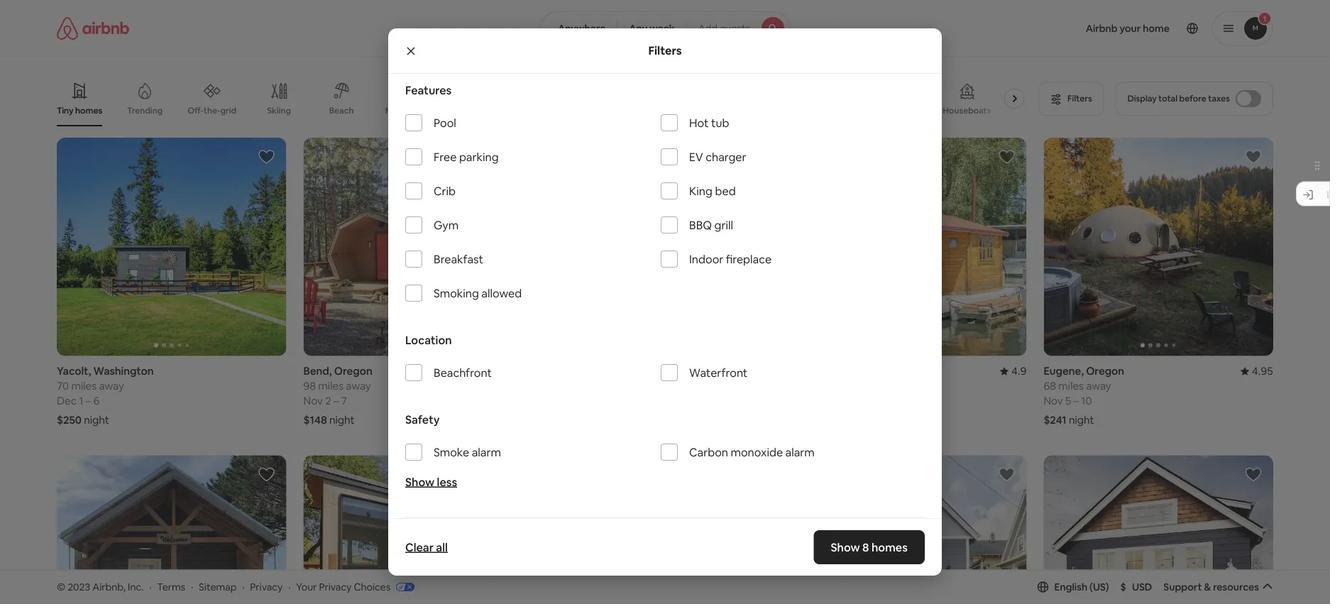 Task type: describe. For each thing, give the bounding box(es) containing it.
bend, oregon 98 miles away nov 2 – 7 $148 night
[[304, 364, 373, 427]]

filters dialog
[[388, 0, 942, 604]]

$250
[[57, 413, 82, 427]]

waterfront
[[689, 365, 748, 380]]

eugene,
[[1044, 364, 1084, 378]]

4.9
[[1012, 364, 1027, 378]]

$
[[1121, 581, 1127, 593]]

king
[[689, 184, 713, 198]]

usd
[[1132, 581, 1153, 593]]

– for 6
[[86, 394, 91, 408]]

1 privacy from the left
[[250, 581, 283, 593]]

resources
[[1214, 581, 1260, 593]]

show map button
[[618, 507, 712, 542]]

show less
[[405, 475, 457, 489]]

any
[[629, 22, 648, 35]]

nov for 98
[[304, 394, 323, 408]]

2023
[[68, 581, 90, 593]]

trending
[[127, 105, 163, 116]]

$ usd
[[1121, 581, 1153, 593]]

smoke alarm
[[434, 445, 501, 459]]

off-
[[188, 105, 204, 116]]

© 2023 airbnb, inc. ·
[[57, 581, 152, 593]]

miles for 1
[[71, 379, 97, 393]]

night for dec 1 – 6
[[84, 413, 109, 427]]

all
[[436, 540, 448, 555]]

oregon for rhododendron, oregon
[[631, 364, 669, 378]]

5
[[1066, 394, 1072, 408]]

breakfast
[[434, 252, 484, 266]]

4 · from the left
[[288, 581, 291, 593]]

4.94 out of 5 average rating image
[[747, 365, 780, 378]]

6
[[93, 394, 100, 408]]

map
[[660, 518, 681, 531]]

$148
[[304, 413, 327, 427]]

anywhere
[[558, 22, 606, 35]]

your
[[296, 581, 317, 593]]

before
[[1180, 93, 1207, 104]]

smoking
[[434, 286, 479, 300]]

add to wishlist: eugene, oregon image
[[1245, 148, 1263, 165]]

guests
[[720, 22, 751, 35]]

carbon monoxide alarm
[[689, 445, 815, 459]]

0 vertical spatial homes
[[75, 105, 102, 116]]

features
[[405, 83, 452, 97]]

8
[[863, 540, 870, 555]]

anywhere button
[[540, 11, 618, 45]]

add guests
[[698, 22, 751, 35]]

add to wishlist: yacolt, washington image
[[258, 148, 275, 165]]

fireplace
[[726, 252, 772, 266]]

gym
[[434, 218, 459, 232]]

houseboats
[[943, 105, 992, 116]]

away for nov 2 – 7
[[346, 379, 371, 393]]

display total before taxes button
[[1116, 82, 1274, 116]]

away inside 'eugene, oregon 68 miles away nov 5 – 10 $241 night'
[[1087, 379, 1112, 393]]

4.95
[[1252, 364, 1274, 378]]

tiny homes
[[57, 105, 102, 116]]

free
[[434, 150, 457, 164]]

smoking allowed
[[434, 286, 522, 300]]

charger
[[706, 150, 747, 164]]

hot
[[689, 115, 709, 130]]

english (us) button
[[1038, 581, 1110, 593]]

allowed
[[482, 286, 522, 300]]

english (us)
[[1055, 581, 1110, 593]]

location
[[405, 333, 452, 347]]

(us)
[[1090, 581, 1110, 593]]

dec
[[57, 394, 77, 408]]

hot tub
[[689, 115, 730, 130]]

4.9 out of 5 average rating image
[[1001, 364, 1027, 378]]

bed
[[715, 184, 736, 198]]

&
[[1205, 581, 1212, 593]]

clear all button
[[398, 533, 455, 562]]

display
[[1128, 93, 1157, 104]]

ev charger
[[689, 150, 747, 164]]

smoke
[[434, 445, 469, 459]]

free parking
[[434, 150, 499, 164]]

away for dec 1 – 6
[[99, 379, 124, 393]]

inc.
[[128, 581, 144, 593]]

airbnb,
[[92, 581, 126, 593]]

terms link
[[157, 581, 185, 593]]

choices
[[354, 581, 391, 593]]

oregon for bend, oregon 98 miles away nov 2 – 7 $148 night
[[334, 364, 373, 378]]

show 8 homes
[[831, 540, 908, 555]]

night for nov 2 – 7
[[329, 413, 355, 427]]

yacolt,
[[57, 364, 91, 378]]

indoor
[[689, 252, 724, 266]]

rhododendron, oregon
[[550, 364, 669, 378]]

add
[[698, 22, 718, 35]]

crib
[[434, 184, 456, 198]]

indoor fireplace
[[689, 252, 772, 266]]

none search field containing anywhere
[[540, 11, 790, 45]]

add guests button
[[686, 11, 790, 45]]



Task type: locate. For each thing, give the bounding box(es) containing it.
0 horizontal spatial night
[[84, 413, 109, 427]]

rhododendron,
[[550, 364, 629, 378]]

2 · from the left
[[191, 581, 193, 593]]

show 8 homes link
[[814, 530, 925, 565]]

·
[[149, 581, 152, 593], [191, 581, 193, 593], [242, 581, 245, 593], [288, 581, 291, 593]]

night inside bend, oregon 98 miles away nov 2 – 7 $148 night
[[329, 413, 355, 427]]

– for 7
[[334, 394, 339, 408]]

0 horizontal spatial show
[[405, 475, 435, 489]]

monoxide
[[731, 445, 783, 459]]

0 horizontal spatial –
[[86, 394, 91, 408]]

– for 10
[[1074, 394, 1079, 408]]

treehouses
[[654, 105, 701, 116]]

night
[[84, 413, 109, 427], [329, 413, 355, 427], [1069, 413, 1095, 427]]

privacy
[[250, 581, 283, 593], [319, 581, 352, 593]]

– inside 'eugene, oregon 68 miles away nov 5 – 10 $241 night'
[[1074, 394, 1079, 408]]

1 horizontal spatial show
[[632, 518, 658, 531]]

3 · from the left
[[242, 581, 245, 593]]

0 horizontal spatial away
[[99, 379, 124, 393]]

show inside show 8 homes link
[[831, 540, 861, 555]]

your privacy choices
[[296, 581, 391, 593]]

1 horizontal spatial night
[[329, 413, 355, 427]]

taxes
[[1209, 93, 1231, 104]]

2 horizontal spatial oregon
[[1087, 364, 1125, 378]]

oregon inside bend, oregon 98 miles away nov 2 – 7 $148 night
[[334, 364, 373, 378]]

the-
[[204, 105, 220, 116]]

grid
[[220, 105, 237, 116]]

1 alarm from the left
[[472, 445, 501, 459]]

away down the washington
[[99, 379, 124, 393]]

show for show less
[[405, 475, 435, 489]]

away
[[99, 379, 124, 393], [346, 379, 371, 393], [1087, 379, 1112, 393]]

– right 5
[[1074, 394, 1079, 408]]

miles for 5
[[1059, 379, 1084, 393]]

homes right the 8
[[872, 540, 908, 555]]

3 night from the left
[[1069, 413, 1095, 427]]

2 privacy from the left
[[319, 581, 352, 593]]

0 horizontal spatial nov
[[304, 394, 323, 408]]

· right the inc.
[[149, 581, 152, 593]]

2 – from the left
[[334, 394, 339, 408]]

0 vertical spatial show
[[405, 475, 435, 489]]

ev
[[689, 150, 704, 164]]

miles for 2
[[318, 379, 344, 393]]

1 horizontal spatial miles
[[318, 379, 344, 393]]

2 away from the left
[[346, 379, 371, 393]]

98
[[304, 379, 316, 393]]

privacy link
[[250, 581, 283, 593]]

3 away from the left
[[1087, 379, 1112, 393]]

1 horizontal spatial away
[[346, 379, 371, 393]]

1 nov from the left
[[304, 394, 323, 408]]

away up 10
[[1087, 379, 1112, 393]]

show left the 8
[[831, 540, 861, 555]]

away up the 7
[[346, 379, 371, 393]]

68
[[1044, 379, 1057, 393]]

1 away from the left
[[99, 379, 124, 393]]

2 miles from the left
[[318, 379, 344, 393]]

terms · sitemap · privacy ·
[[157, 581, 291, 593]]

· left your
[[288, 581, 291, 593]]

clear all
[[405, 540, 448, 555]]

show for show map
[[632, 518, 658, 531]]

miles
[[71, 379, 97, 393], [318, 379, 344, 393], [1059, 379, 1084, 393]]

0 horizontal spatial oregon
[[334, 364, 373, 378]]

oregon right rhododendron, at left bottom
[[631, 364, 669, 378]]

filters
[[649, 43, 682, 58]]

3 miles from the left
[[1059, 379, 1084, 393]]

1 horizontal spatial oregon
[[631, 364, 669, 378]]

group
[[57, 71, 1030, 126], [57, 138, 287, 356], [304, 138, 533, 356], [550, 138, 780, 356], [797, 138, 1027, 356], [1044, 138, 1274, 356], [57, 455, 287, 604], [304, 455, 533, 604], [550, 455, 780, 604], [797, 455, 1027, 604], [1044, 455, 1274, 604], [388, 518, 942, 604]]

bbq
[[689, 218, 712, 232]]

$241
[[1044, 413, 1067, 427]]

miles up 1
[[71, 379, 97, 393]]

bbq grill
[[689, 218, 733, 232]]

terms
[[157, 581, 185, 593]]

1 horizontal spatial –
[[334, 394, 339, 408]]

– inside bend, oregon 98 miles away nov 2 – 7 $148 night
[[334, 394, 339, 408]]

show less button
[[405, 475, 457, 489]]

1 horizontal spatial privacy
[[319, 581, 352, 593]]

privacy left your
[[250, 581, 283, 593]]

off-the-grid
[[188, 105, 237, 116]]

show inside show map button
[[632, 518, 658, 531]]

display total before taxes
[[1128, 93, 1231, 104]]

support & resources button
[[1164, 581, 1274, 593]]

©
[[57, 581, 65, 593]]

king bed
[[689, 184, 736, 198]]

parking
[[459, 150, 499, 164]]

english
[[1055, 581, 1088, 593]]

night down 10
[[1069, 413, 1095, 427]]

2 horizontal spatial night
[[1069, 413, 1095, 427]]

nov inside 'eugene, oregon 68 miles away nov 5 – 10 $241 night'
[[1044, 394, 1063, 408]]

3 – from the left
[[1074, 394, 1079, 408]]

away inside yacolt, washington 70 miles away dec 1 – 6 $250 night
[[99, 379, 124, 393]]

eugene, oregon 68 miles away nov 5 – 10 $241 night
[[1044, 364, 1125, 427]]

1 · from the left
[[149, 581, 152, 593]]

show left less
[[405, 475, 435, 489]]

– left the 7
[[334, 394, 339, 408]]

2 alarm from the left
[[786, 445, 815, 459]]

night down the 7
[[329, 413, 355, 427]]

miles inside yacolt, washington 70 miles away dec 1 – 6 $250 night
[[71, 379, 97, 393]]

show for show 8 homes
[[831, 540, 861, 555]]

alarm right monoxide
[[786, 445, 815, 459]]

washington
[[93, 364, 154, 378]]

homes inside show 8 homes link
[[872, 540, 908, 555]]

1 night from the left
[[84, 413, 109, 427]]

2 nov from the left
[[1044, 394, 1063, 408]]

show left the map
[[632, 518, 658, 531]]

None search field
[[540, 11, 790, 45]]

2
[[325, 394, 331, 408]]

– right 1
[[86, 394, 91, 408]]

safety
[[405, 412, 440, 427]]

10
[[1082, 394, 1092, 408]]

add to wishlist: portland, oregon image
[[999, 148, 1016, 165], [999, 466, 1016, 483], [1245, 466, 1263, 483]]

carbon
[[689, 445, 729, 459]]

2 horizontal spatial miles
[[1059, 379, 1084, 393]]

night inside yacolt, washington 70 miles away dec 1 – 6 $250 night
[[84, 413, 109, 427]]

1 vertical spatial homes
[[872, 540, 908, 555]]

0 horizontal spatial homes
[[75, 105, 102, 116]]

show map
[[632, 518, 681, 531]]

homes right tiny
[[75, 105, 102, 116]]

alarm right 'smoke'
[[472, 445, 501, 459]]

nov left 2
[[304, 394, 323, 408]]

any week button
[[617, 11, 687, 45]]

nov left 5
[[1044, 394, 1063, 408]]

away inside bend, oregon 98 miles away nov 2 – 7 $148 night
[[346, 379, 371, 393]]

2 horizontal spatial show
[[831, 540, 861, 555]]

privacy right your
[[319, 581, 352, 593]]

7
[[341, 394, 347, 408]]

oregon up the 7
[[334, 364, 373, 378]]

nov inside bend, oregon 98 miles away nov 2 – 7 $148 night
[[304, 394, 323, 408]]

0 horizontal spatial privacy
[[250, 581, 283, 593]]

1 oregon from the left
[[334, 364, 373, 378]]

grill
[[715, 218, 733, 232]]

clear
[[405, 540, 434, 555]]

1 miles from the left
[[71, 379, 97, 393]]

total
[[1159, 93, 1178, 104]]

beachfront
[[434, 365, 492, 380]]

beach
[[329, 105, 354, 116]]

0 horizontal spatial alarm
[[472, 445, 501, 459]]

2 horizontal spatial –
[[1074, 394, 1079, 408]]

less
[[437, 475, 457, 489]]

miles up 5
[[1059, 379, 1084, 393]]

2 night from the left
[[329, 413, 355, 427]]

sitemap link
[[199, 581, 237, 593]]

night down 6
[[84, 413, 109, 427]]

3 oregon from the left
[[1087, 364, 1125, 378]]

1 horizontal spatial nov
[[1044, 394, 1063, 408]]

oregon inside 'eugene, oregon 68 miles away nov 5 – 10 $241 night'
[[1087, 364, 1125, 378]]

miles up 2
[[318, 379, 344, 393]]

4.95 out of 5 average rating image
[[1241, 364, 1274, 378]]

add to wishlist: chinook, washington image
[[258, 466, 275, 483]]

–
[[86, 394, 91, 408], [334, 394, 339, 408], [1074, 394, 1079, 408]]

alarm
[[472, 445, 501, 459], [786, 445, 815, 459]]

1 – from the left
[[86, 394, 91, 408]]

1 horizontal spatial alarm
[[786, 445, 815, 459]]

oregon for eugene, oregon 68 miles away nov 5 – 10 $241 night
[[1087, 364, 1125, 378]]

show
[[405, 475, 435, 489], [632, 518, 658, 531], [831, 540, 861, 555]]

– inside yacolt, washington 70 miles away dec 1 – 6 $250 night
[[86, 394, 91, 408]]

profile element
[[807, 0, 1274, 57]]

group containing off-the-grid
[[57, 71, 1030, 126]]

homes
[[75, 105, 102, 116], [872, 540, 908, 555]]

2 horizontal spatial away
[[1087, 379, 1112, 393]]

1 vertical spatial show
[[632, 518, 658, 531]]

miles inside 'eugene, oregon 68 miles away nov 5 – 10 $241 night'
[[1059, 379, 1084, 393]]

· left privacy link
[[242, 581, 245, 593]]

skiing
[[267, 105, 291, 116]]

oregon up 10
[[1087, 364, 1125, 378]]

nov for 68
[[1044, 394, 1063, 408]]

· right terms
[[191, 581, 193, 593]]

night inside 'eugene, oregon 68 miles away nov 5 – 10 $241 night'
[[1069, 413, 1095, 427]]

miles inside bend, oregon 98 miles away nov 2 – 7 $148 night
[[318, 379, 344, 393]]

2 vertical spatial show
[[831, 540, 861, 555]]

0 horizontal spatial miles
[[71, 379, 97, 393]]

support
[[1164, 581, 1202, 593]]

tub
[[711, 115, 730, 130]]

sitemap
[[199, 581, 237, 593]]

week
[[650, 22, 675, 35]]

mansions
[[385, 105, 423, 116]]

yacolt, washington 70 miles away dec 1 – 6 $250 night
[[57, 364, 154, 427]]

1 horizontal spatial homes
[[872, 540, 908, 555]]

any week
[[629, 22, 675, 35]]

2 oregon from the left
[[631, 364, 669, 378]]

support & resources
[[1164, 581, 1260, 593]]



Task type: vqa. For each thing, say whether or not it's contained in the screenshot.
Terms · Sitemap · Privacy ·
yes



